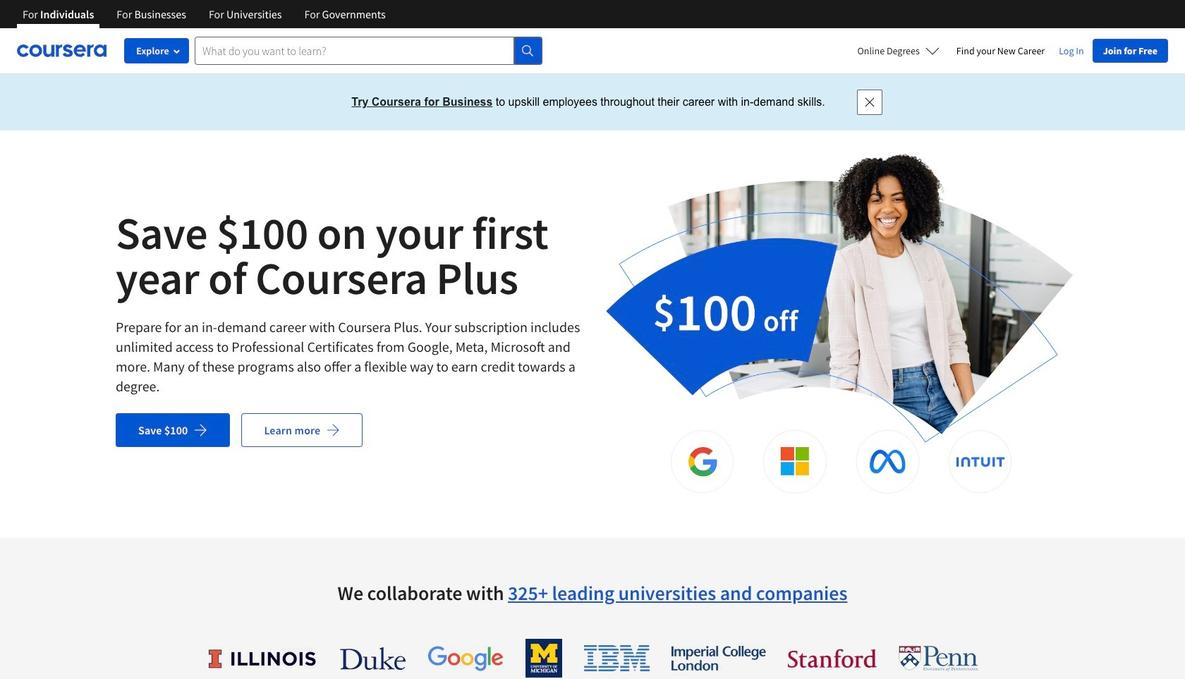 Task type: describe. For each thing, give the bounding box(es) containing it.
university of illinois at urbana-champaign image
[[208, 648, 318, 670]]

ibm image
[[584, 646, 650, 672]]

google image
[[428, 646, 504, 672]]

duke university image
[[340, 648, 406, 670]]

coursera image
[[17, 40, 107, 62]]



Task type: locate. For each thing, give the bounding box(es) containing it.
None search field
[[195, 37, 543, 65]]

What do you want to learn? text field
[[195, 37, 515, 65]]

imperial college london image
[[672, 647, 767, 671]]

banner navigation
[[11, 0, 397, 28]]

stanford university image
[[788, 649, 877, 668]]

university of pennsylvania image
[[899, 646, 978, 672]]

university of michigan image
[[526, 639, 563, 678]]

alert
[[0, 74, 1186, 131]]



Task type: vqa. For each thing, say whether or not it's contained in the screenshot.
Entrepreneurship:
no



